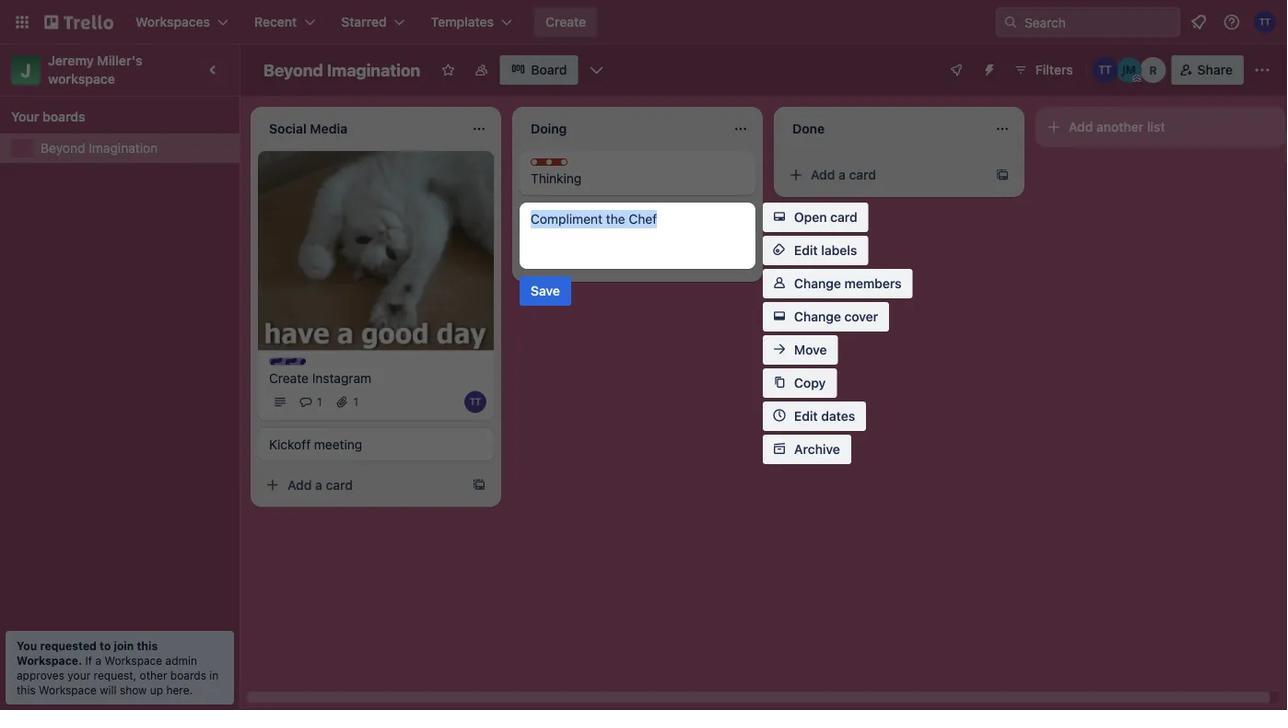 Task type: vqa. For each thing, say whether or not it's contained in the screenshot.
right Click to unstar this board. It will be removed from your starred list. image
no



Task type: locate. For each thing, give the bounding box(es) containing it.
thinking link
[[531, 170, 745, 188]]

imagination down your boards with 1 items element
[[89, 141, 158, 156]]

this down approves
[[17, 684, 36, 697]]

add a card up open card
[[811, 167, 877, 182]]

2 horizontal spatial create from template… image
[[995, 168, 1010, 182]]

0 vertical spatial add a card button
[[782, 160, 988, 190]]

1 change from the top
[[794, 276, 841, 291]]

2 edit from the top
[[794, 409, 818, 424]]

your
[[11, 109, 39, 124]]

terry turtle (terryturtle) image right open information menu icon
[[1254, 11, 1277, 33]]

1 vertical spatial terry turtle (terryturtle) image
[[1093, 57, 1119, 83]]

create down color: purple, title: none icon
[[269, 370, 309, 386]]

add up open card
[[811, 167, 835, 182]]

imagination left star or unstar board image
[[327, 60, 421, 80]]

1 down create instagram
[[317, 396, 322, 409]]

1 vertical spatial this
[[17, 684, 36, 697]]

compliment
[[531, 212, 603, 227]]

0 horizontal spatial boards
[[42, 109, 85, 124]]

1 horizontal spatial this
[[137, 640, 158, 653]]

workspace.
[[17, 654, 82, 667]]

workspace
[[48, 71, 115, 87]]

1 horizontal spatial beyond
[[264, 60, 323, 80]]

open
[[794, 210, 827, 225]]

1 vertical spatial beyond
[[41, 141, 85, 156]]

0 horizontal spatial create from template… image
[[472, 478, 487, 493]]

create
[[546, 14, 586, 29], [269, 370, 309, 386]]

board link
[[500, 55, 578, 85]]

0 vertical spatial terry turtle (terryturtle) image
[[1254, 11, 1277, 33]]

0 vertical spatial change
[[794, 276, 841, 291]]

r
[[1150, 64, 1157, 76]]

this right join
[[137, 640, 158, 653]]

1 vertical spatial add a card
[[288, 477, 353, 493]]

1 vertical spatial workspace
[[39, 684, 97, 697]]

create from template… image for top add a card button
[[995, 168, 1010, 182]]

1 horizontal spatial workspace
[[105, 654, 162, 667]]

imagination
[[327, 60, 421, 80], [89, 141, 158, 156]]

add left another
[[1069, 119, 1094, 135]]

a right if
[[95, 654, 101, 667]]

a
[[839, 167, 846, 182], [315, 477, 322, 493], [95, 654, 101, 667]]

a up open card
[[839, 167, 846, 182]]

2 vertical spatial add
[[288, 477, 312, 493]]

add down kickoff
[[288, 477, 312, 493]]

0 horizontal spatial add a card button
[[258, 470, 465, 500]]

1 vertical spatial create
[[269, 370, 309, 386]]

2 change from the top
[[794, 309, 841, 324]]

0 vertical spatial edit
[[794, 243, 818, 258]]

workspace
[[105, 654, 162, 667], [39, 684, 97, 697]]

create inside button
[[546, 14, 586, 29]]

2 horizontal spatial a
[[839, 167, 846, 182]]

card right open
[[831, 210, 858, 225]]

1 down instagram
[[354, 396, 359, 409]]

1 vertical spatial boards
[[170, 669, 206, 682]]

0 vertical spatial workspace
[[105, 654, 162, 667]]

1 vertical spatial add
[[811, 167, 835, 182]]

1 horizontal spatial terry turtle (terryturtle) image
[[1254, 11, 1277, 33]]

this
[[137, 640, 158, 653], [17, 684, 36, 697]]

card inside open card link
[[831, 210, 858, 225]]

card
[[849, 167, 877, 182], [831, 210, 858, 225], [326, 477, 353, 493]]

change
[[794, 276, 841, 291], [794, 309, 841, 324]]

create from template… image
[[995, 168, 1010, 182], [734, 253, 748, 267], [472, 478, 487, 493]]

add a card down kickoff meeting
[[288, 477, 353, 493]]

1 vertical spatial create from template… image
[[734, 253, 748, 267]]

dates
[[822, 409, 856, 424]]

j
[[21, 59, 31, 81]]

0 horizontal spatial terry turtle (terryturtle) image
[[1093, 57, 1119, 83]]

0 horizontal spatial this
[[17, 684, 36, 697]]

1 vertical spatial a
[[315, 477, 322, 493]]

terry turtle (terryturtle) image
[[465, 391, 487, 413]]

add a card button down kickoff meeting link
[[258, 470, 465, 500]]

boards right your
[[42, 109, 85, 124]]

add inside 'button'
[[1069, 119, 1094, 135]]

thoughts
[[549, 159, 600, 172]]

the
[[606, 212, 625, 227]]

1 horizontal spatial beyond imagination
[[264, 60, 421, 80]]

Search field
[[1018, 8, 1180, 36]]

beyond inside text field
[[264, 60, 323, 80]]

color: purple, title: none image
[[269, 358, 306, 365]]

if
[[85, 654, 92, 667]]

0 vertical spatial add
[[1069, 119, 1094, 135]]

2 horizontal spatial add
[[1069, 119, 1094, 135]]

admin
[[165, 654, 197, 667]]

change for change members
[[794, 276, 841, 291]]

0 horizontal spatial create
[[269, 370, 309, 386]]

Board name text field
[[254, 55, 430, 85]]

compliment the chef link
[[531, 210, 745, 229]]

1 vertical spatial change
[[794, 309, 841, 324]]

2 vertical spatial a
[[95, 654, 101, 667]]

edit inside button
[[794, 243, 818, 258]]

edit inside button
[[794, 409, 818, 424]]

terry turtle (terryturtle) image left r on the top
[[1093, 57, 1119, 83]]

add a card button
[[782, 160, 988, 190], [258, 470, 465, 500]]

boards down admin
[[170, 669, 206, 682]]

change members button
[[763, 269, 913, 299]]

edit left labels
[[794, 243, 818, 258]]

other
[[140, 669, 167, 682]]

0 vertical spatial this
[[137, 640, 158, 653]]

1 horizontal spatial add a card
[[811, 167, 877, 182]]

workspace down your
[[39, 684, 97, 697]]

0 horizontal spatial beyond
[[41, 141, 85, 156]]

0 vertical spatial beyond imagination
[[264, 60, 421, 80]]

0 vertical spatial imagination
[[327, 60, 421, 80]]

1 vertical spatial card
[[831, 210, 858, 225]]

meeting
[[314, 437, 362, 452]]

jeremy miller (jeremymiller198) image
[[1117, 57, 1143, 83]]

add
[[1069, 119, 1094, 135], [811, 167, 835, 182], [288, 477, 312, 493]]

copy
[[794, 376, 826, 391]]

to
[[100, 640, 111, 653]]

0 vertical spatial create
[[546, 14, 586, 29]]

your boards with 1 items element
[[11, 106, 219, 128]]

add for add another list 'button'
[[1069, 119, 1094, 135]]

move
[[794, 342, 827, 358]]

beyond imagination
[[264, 60, 421, 80], [41, 141, 158, 156]]

card up open card
[[849, 167, 877, 182]]

1 vertical spatial edit
[[794, 409, 818, 424]]

edit left the dates
[[794, 409, 818, 424]]

thinking
[[531, 171, 582, 186]]

1 vertical spatial imagination
[[89, 141, 158, 156]]

imagination inside beyond imagination text field
[[327, 60, 421, 80]]

0 vertical spatial create from template… image
[[995, 168, 1010, 182]]

add a card button up open card
[[782, 160, 988, 190]]

0 horizontal spatial a
[[95, 654, 101, 667]]

add another list button
[[1036, 107, 1287, 147]]

create for create instagram
[[269, 370, 309, 386]]

0 horizontal spatial add
[[288, 477, 312, 493]]

change up move
[[794, 309, 841, 324]]

terry turtle (terryturtle) image
[[1254, 11, 1277, 33], [1093, 57, 1119, 83]]

thoughts thinking
[[531, 159, 600, 186]]

1 horizontal spatial imagination
[[327, 60, 421, 80]]

0 vertical spatial add a card
[[811, 167, 877, 182]]

create from template… image for the bottommost add a card button
[[472, 478, 487, 493]]

card down meeting
[[326, 477, 353, 493]]

a down kickoff meeting
[[315, 477, 322, 493]]

open information menu image
[[1223, 13, 1241, 31]]

change members
[[794, 276, 902, 291]]

1 horizontal spatial add
[[811, 167, 835, 182]]

filters button
[[1008, 55, 1079, 85]]

1 edit from the top
[[794, 243, 818, 258]]

you
[[17, 640, 37, 653]]

0 horizontal spatial imagination
[[89, 141, 158, 156]]

1
[[317, 396, 322, 409], [354, 396, 359, 409]]

boards
[[42, 109, 85, 124], [170, 669, 206, 682]]

2 vertical spatial create from template… image
[[472, 478, 487, 493]]

cover
[[845, 309, 879, 324]]

save button
[[520, 277, 571, 306]]

0 horizontal spatial beyond imagination
[[41, 141, 158, 156]]

1 horizontal spatial 1
[[354, 396, 359, 409]]

1 horizontal spatial add a card button
[[782, 160, 988, 190]]

labels
[[822, 243, 857, 258]]

workspace down join
[[105, 654, 162, 667]]

create for create
[[546, 14, 586, 29]]

add a card
[[811, 167, 877, 182], [288, 477, 353, 493]]

0 horizontal spatial add a card
[[288, 477, 353, 493]]

change down edit labels button
[[794, 276, 841, 291]]

archive
[[794, 442, 840, 457]]

filters
[[1036, 62, 1073, 77]]

you requested to join this workspace.
[[17, 640, 158, 667]]

add a card for top add a card button
[[811, 167, 877, 182]]

create up board
[[546, 14, 586, 29]]

kickoff
[[269, 437, 311, 452]]

1 horizontal spatial create
[[546, 14, 586, 29]]

request,
[[94, 669, 137, 682]]

chef
[[629, 212, 657, 227]]

0 horizontal spatial 1
[[317, 396, 322, 409]]

0 horizontal spatial workspace
[[39, 684, 97, 697]]

0 vertical spatial beyond
[[264, 60, 323, 80]]

add another list
[[1069, 119, 1166, 135]]

1 horizontal spatial boards
[[170, 669, 206, 682]]

copy button
[[763, 369, 837, 398]]

r button
[[1141, 57, 1167, 83]]

beyond
[[264, 60, 323, 80], [41, 141, 85, 156]]

here.
[[166, 684, 193, 697]]

edit
[[794, 243, 818, 258], [794, 409, 818, 424]]

this inside the you requested to join this workspace.
[[137, 640, 158, 653]]



Task type: describe. For each thing, give the bounding box(es) containing it.
show
[[120, 684, 147, 697]]

1 horizontal spatial create from template… image
[[734, 253, 748, 267]]

will
[[100, 684, 117, 697]]

rubyanndersson (rubyanndersson) image
[[1141, 57, 1167, 83]]

0 notifications image
[[1188, 11, 1210, 33]]

edit dates button
[[763, 402, 867, 431]]

move button
[[763, 335, 838, 365]]

edit for edit labels
[[794, 243, 818, 258]]

edit labels
[[794, 243, 857, 258]]

change cover button
[[763, 302, 890, 332]]

beyond imagination link
[[41, 139, 229, 158]]

boards inside if a workspace admin approves your request, other boards in this workspace will show up here.
[[170, 669, 206, 682]]

kickoff meeting link
[[269, 435, 483, 454]]

this inside if a workspace admin approves your request, other boards in this workspace will show up here.
[[17, 684, 36, 697]]

another
[[1097, 119, 1144, 135]]

0 vertical spatial card
[[849, 167, 877, 182]]

imagination inside beyond imagination link
[[89, 141, 158, 156]]

jeremy
[[48, 53, 94, 68]]

create instagram
[[269, 370, 372, 386]]

compliment the chef
[[531, 212, 657, 227]]

edit dates
[[794, 409, 856, 424]]

show menu image
[[1253, 61, 1272, 79]]

if a workspace admin approves your request, other boards in this workspace will show up here.
[[17, 654, 219, 697]]

archive button
[[763, 435, 852, 465]]

edit labels button
[[763, 236, 869, 265]]

approves
[[17, 669, 64, 682]]

0 vertical spatial a
[[839, 167, 846, 182]]

join
[[114, 640, 134, 653]]

create button
[[535, 7, 597, 37]]

open card link
[[763, 203, 869, 232]]

jeremy miller's workspace
[[48, 53, 146, 87]]

save
[[531, 283, 560, 299]]

list
[[1148, 119, 1166, 135]]

workspace visible image
[[474, 63, 489, 77]]

in
[[210, 669, 219, 682]]

back to home image
[[44, 7, 113, 37]]

Compliment the Chef text field
[[531, 210, 745, 262]]

1 vertical spatial beyond imagination
[[41, 141, 158, 156]]

kickoff meeting
[[269, 437, 362, 452]]

1 1 from the left
[[317, 396, 322, 409]]

requested
[[40, 640, 97, 653]]

change cover
[[794, 309, 879, 324]]

board
[[531, 62, 567, 77]]

star or unstar board image
[[441, 63, 456, 77]]

1 vertical spatial add a card button
[[258, 470, 465, 500]]

your boards
[[11, 109, 85, 124]]

0 vertical spatial boards
[[42, 109, 85, 124]]

edit for edit dates
[[794, 409, 818, 424]]

miller's
[[97, 53, 143, 68]]

create instagram link
[[269, 369, 483, 387]]

share
[[1198, 62, 1233, 77]]

share button
[[1172, 55, 1244, 85]]

primary element
[[0, 0, 1288, 44]]

instagram
[[312, 370, 372, 386]]

add a card for the bottommost add a card button
[[288, 477, 353, 493]]

change for change cover
[[794, 309, 841, 324]]

power ups image
[[949, 63, 964, 77]]

color: bold red, title: "thoughts" element
[[531, 159, 600, 172]]

search image
[[1004, 15, 1018, 29]]

automation image
[[975, 55, 1001, 81]]

2 vertical spatial card
[[326, 477, 353, 493]]

a inside if a workspace admin approves your request, other boards in this workspace will show up here.
[[95, 654, 101, 667]]

customize views image
[[588, 61, 606, 79]]

members
[[845, 276, 902, 291]]

open card
[[794, 210, 858, 225]]

1 horizontal spatial a
[[315, 477, 322, 493]]

beyond imagination inside text field
[[264, 60, 421, 80]]

terry turtle (terryturtle) image inside "primary" element
[[1254, 11, 1277, 33]]

your
[[68, 669, 91, 682]]

add for the bottommost add a card button
[[288, 477, 312, 493]]

2 1 from the left
[[354, 396, 359, 409]]

add for top add a card button
[[811, 167, 835, 182]]

up
[[150, 684, 163, 697]]



